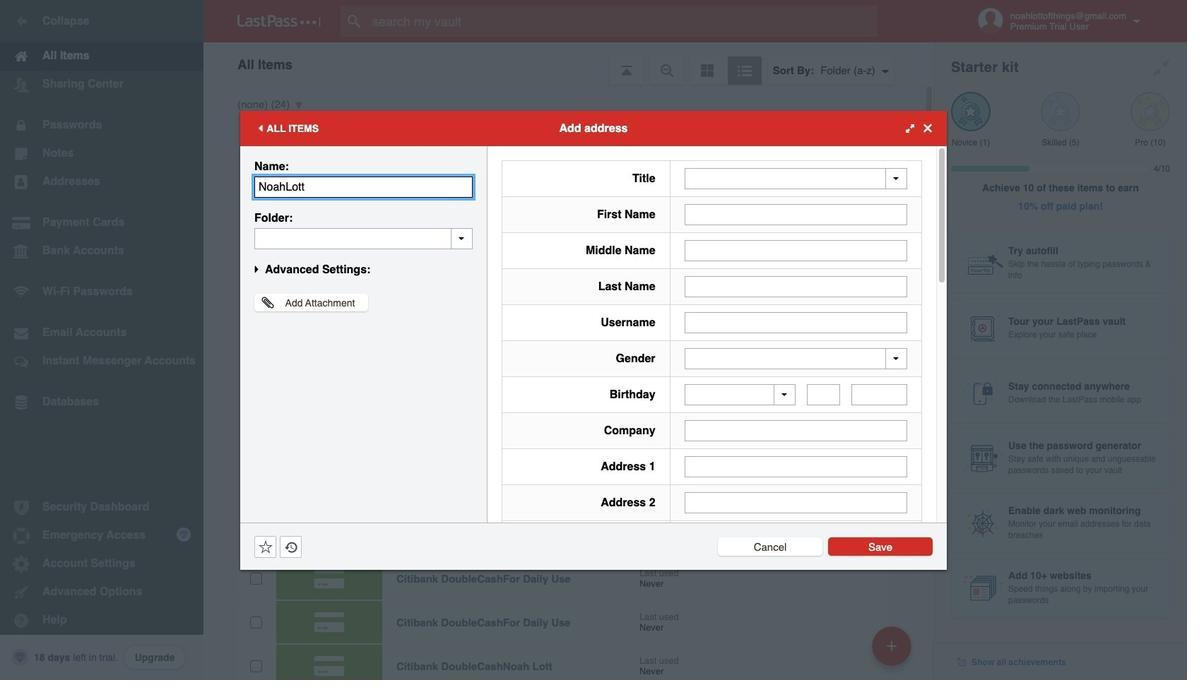 Task type: locate. For each thing, give the bounding box(es) containing it.
None text field
[[685, 276, 908, 297], [685, 421, 908, 442], [685, 457, 908, 478], [685, 493, 908, 514], [685, 276, 908, 297], [685, 421, 908, 442], [685, 457, 908, 478], [685, 493, 908, 514]]

dialog
[[240, 111, 947, 681]]

None text field
[[255, 176, 473, 198], [685, 204, 908, 225], [255, 228, 473, 249], [685, 240, 908, 261], [685, 312, 908, 333], [807, 385, 841, 406], [852, 385, 908, 406], [255, 176, 473, 198], [685, 204, 908, 225], [255, 228, 473, 249], [685, 240, 908, 261], [685, 312, 908, 333], [807, 385, 841, 406], [852, 385, 908, 406]]

vault options navigation
[[204, 42, 935, 85]]



Task type: vqa. For each thing, say whether or not it's contained in the screenshot.
New item image
yes



Task type: describe. For each thing, give the bounding box(es) containing it.
Search search field
[[341, 6, 906, 37]]

main navigation navigation
[[0, 0, 204, 681]]

lastpass image
[[238, 15, 321, 28]]

search my vault text field
[[341, 6, 906, 37]]

new item navigation
[[867, 623, 920, 681]]

new item image
[[887, 642, 897, 651]]



